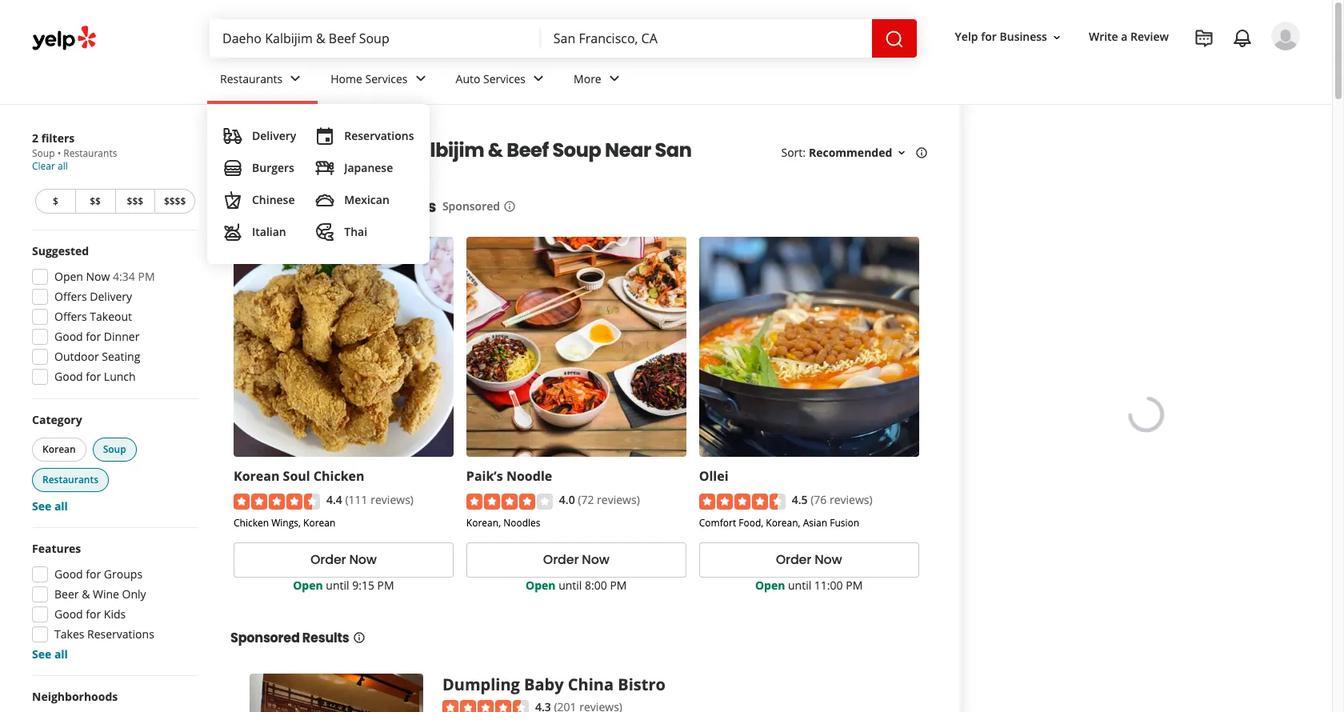 Task type: describe. For each thing, give the bounding box(es) containing it.
order now for ollei
[[776, 551, 843, 569]]

1 horizontal spatial chicken
[[314, 468, 365, 485]]

9:15
[[352, 578, 375, 593]]

open until 9:15 pm
[[293, 578, 394, 593]]

takeout for offers
[[90, 309, 132, 324]]

(72
[[578, 493, 594, 508]]

now inside korean, noodles order now
[[582, 551, 610, 569]]

$
[[53, 195, 58, 208]]

wings,
[[272, 516, 301, 530]]

delivery inside menu
[[252, 128, 296, 143]]

recommended
[[809, 145, 893, 160]]

2 korean, from the left
[[766, 516, 801, 530]]

kalbijim
[[405, 137, 484, 164]]

see for category
[[32, 499, 51, 514]]

yelp for yelp for business
[[956, 29, 979, 44]]

order inside korean, noodles order now
[[543, 551, 579, 569]]

ollei link
[[699, 468, 729, 485]]

24 italian v2 image
[[223, 223, 243, 242]]

suggested
[[32, 243, 89, 259]]

projects image
[[1195, 29, 1214, 48]]

4.3 star rating image
[[443, 701, 529, 713]]

italian
[[252, 224, 286, 239]]

korean for korean
[[42, 443, 76, 456]]

chinese
[[252, 192, 295, 207]]

open now 4:34 pm
[[54, 269, 155, 284]]

chicken wings, korean
[[234, 516, 336, 530]]

notifications image
[[1234, 29, 1253, 48]]

good for dinner
[[54, 329, 140, 344]]

16 chevron down v2 image
[[896, 147, 909, 160]]

fusion
[[830, 516, 860, 530]]

$ button
[[35, 189, 75, 214]]

mexican
[[344, 192, 390, 207]]

Find text field
[[223, 30, 528, 47]]

clear
[[32, 159, 55, 173]]

only
[[122, 587, 146, 602]]

pm for korean soul chicken
[[378, 578, 394, 593]]

good for kids
[[54, 607, 126, 622]]

delivery inside group
[[90, 289, 132, 304]]

none field 'near'
[[554, 30, 859, 47]]

24 chevron down v2 image for home services
[[411, 69, 430, 88]]

4.4 star rating image
[[234, 494, 320, 510]]

business categories element
[[207, 58, 1301, 264]]

home
[[331, 71, 363, 86]]

$$$$ button
[[155, 189, 195, 214]]

korean soul chicken
[[234, 468, 365, 485]]

16 chevron down v2 image
[[1051, 31, 1064, 44]]

$$
[[90, 195, 101, 208]]

thai link
[[309, 216, 421, 248]]

write
[[1090, 29, 1119, 44]]

yelp link
[[231, 124, 251, 138]]

24 mexican v2 image
[[316, 191, 335, 210]]

search image
[[885, 29, 904, 49]]

& inside top 10 best daeho kalbijim & beef soup near san francisco, california
[[488, 137, 503, 164]]

groups
[[104, 567, 143, 582]]

sponsored for sponsored results
[[231, 629, 300, 647]]

home services link
[[318, 58, 443, 104]]

see all for features
[[32, 647, 68, 662]]

paik's
[[467, 468, 503, 485]]

reservations link
[[309, 120, 421, 152]]

4.4 (111 reviews)
[[327, 493, 414, 508]]

4.5 star rating image
[[699, 494, 786, 510]]

soul
[[283, 468, 310, 485]]

baby
[[524, 674, 564, 695]]

takeout for featured
[[305, 196, 371, 218]]

(76
[[811, 493, 827, 508]]

sponsored for sponsored
[[443, 199, 500, 214]]

korean, inside korean, noodles order now
[[467, 516, 501, 530]]

see all button for category
[[32, 499, 68, 514]]

options
[[374, 196, 436, 218]]

restaurants up 24 sushi v2 'image'
[[277, 124, 335, 138]]

outdoor seating
[[54, 349, 140, 364]]

open for korean soul chicken
[[293, 578, 323, 593]]

group containing category
[[29, 412, 199, 515]]

featured takeout options
[[231, 196, 436, 218]]

0 vertical spatial restaurants link
[[207, 58, 318, 104]]

24 reservations v2 image
[[316, 126, 335, 146]]

•
[[57, 147, 61, 160]]

comfort food, korean, asian fusion
[[699, 516, 860, 530]]

16 chevron right v2 image
[[258, 125, 270, 138]]

10
[[270, 137, 289, 164]]

order for ollei
[[776, 551, 812, 569]]

$$ button
[[75, 189, 115, 214]]

category
[[32, 412, 82, 428]]

takes
[[54, 627, 84, 642]]

4.5 (76 reviews)
[[792, 493, 873, 508]]

top
[[231, 137, 266, 164]]

a
[[1122, 29, 1128, 44]]

beer
[[54, 587, 79, 602]]

delivery link
[[217, 120, 303, 152]]

beer & wine only
[[54, 587, 146, 602]]

4.0 (72 reviews)
[[559, 493, 640, 508]]

korean, noodles order now
[[467, 516, 610, 569]]

none field find
[[223, 30, 528, 47]]

noodles
[[504, 516, 541, 530]]

group containing suggested
[[27, 243, 199, 390]]

clear all link
[[32, 159, 68, 173]]

business
[[1000, 29, 1048, 44]]

results
[[302, 629, 349, 647]]

order now link for noodle
[[467, 543, 687, 578]]

neighborhoods
[[32, 689, 118, 704]]

for for business
[[982, 29, 997, 44]]

until for soul
[[326, 578, 349, 593]]

ollei
[[699, 468, 729, 485]]

open for paik's noodle
[[526, 578, 556, 593]]

dumpling baby china bistro link
[[443, 674, 666, 695]]

japanese
[[344, 160, 393, 175]]

noodle
[[507, 468, 553, 485]]

dinner
[[104, 329, 140, 344]]

1 vertical spatial &
[[82, 587, 90, 602]]

now up the 9:15
[[349, 551, 377, 569]]

offers takeout
[[54, 309, 132, 324]]

3 reviews) from the left
[[830, 493, 873, 508]]

0 horizontal spatial 16 info v2 image
[[353, 631, 365, 644]]

asian
[[804, 516, 828, 530]]

1 vertical spatial chicken
[[234, 516, 269, 530]]

menu inside business categories element
[[207, 104, 430, 264]]

wine
[[93, 587, 119, 602]]

open until 8:00 pm
[[526, 578, 627, 593]]

takes reservations
[[54, 627, 154, 642]]

auto services link
[[443, 58, 561, 104]]



Task type: vqa. For each thing, say whether or not it's contained in the screenshot.


Task type: locate. For each thing, give the bounding box(es) containing it.
0 horizontal spatial reservations
[[87, 627, 154, 642]]

4 good from the top
[[54, 607, 83, 622]]

offers for offers delivery
[[54, 289, 87, 304]]

until for noodle
[[559, 578, 582, 593]]

soup
[[553, 137, 601, 164], [32, 147, 55, 160], [103, 443, 126, 456]]

1 see all from the top
[[32, 499, 68, 514]]

chicken down 4.4 star rating image
[[234, 516, 269, 530]]

0 horizontal spatial 24 chevron down v2 image
[[286, 69, 305, 88]]

0 horizontal spatial reviews)
[[371, 493, 414, 508]]

now
[[86, 269, 110, 284], [349, 551, 377, 569], [582, 551, 610, 569], [815, 551, 843, 569]]

group
[[27, 243, 199, 390], [29, 412, 199, 515], [27, 541, 199, 663]]

restaurants inside button
[[42, 473, 98, 487]]

bistro
[[618, 674, 666, 695]]

1 offers from the top
[[54, 289, 87, 304]]

for for groups
[[86, 567, 101, 582]]

16 info v2 image for featured takeout options
[[504, 200, 516, 213]]

offers down offers delivery
[[54, 309, 87, 324]]

0 horizontal spatial takeout
[[90, 309, 132, 324]]

1 vertical spatial see
[[32, 647, 51, 662]]

1 horizontal spatial delivery
[[252, 128, 296, 143]]

open left 11:00
[[756, 578, 786, 593]]

for down beer & wine only
[[86, 607, 101, 622]]

beef
[[507, 137, 549, 164]]

0 horizontal spatial &
[[82, 587, 90, 602]]

11:00
[[815, 578, 843, 593]]

auto
[[456, 71, 481, 86]]

see for features
[[32, 647, 51, 662]]

2 horizontal spatial reviews)
[[830, 493, 873, 508]]

until left the 9:15
[[326, 578, 349, 593]]

pm for paik's noodle
[[610, 578, 627, 593]]

order now link for soul
[[234, 543, 454, 578]]

1 vertical spatial group
[[29, 412, 199, 515]]

1 horizontal spatial services
[[484, 71, 526, 86]]

restaurants link
[[207, 58, 318, 104], [277, 124, 335, 138]]

24 chevron down v2 image inside auto services link
[[529, 69, 548, 88]]

8:00
[[585, 578, 607, 593]]

korean inside button
[[42, 443, 76, 456]]

delivery down 'open now 4:34 pm'
[[90, 289, 132, 304]]

pm right the 9:15
[[378, 578, 394, 593]]

reservations
[[344, 128, 414, 143], [87, 627, 154, 642]]

order now link down 4.0
[[467, 543, 687, 578]]

chicken
[[314, 468, 365, 485], [234, 516, 269, 530]]

china
[[568, 674, 614, 695]]

1 horizontal spatial korean
[[234, 468, 280, 485]]

1 24 chevron down v2 image from the left
[[286, 69, 305, 88]]

24 chevron down v2 image for restaurants
[[286, 69, 305, 88]]

2 horizontal spatial soup
[[553, 137, 601, 164]]

1 horizontal spatial yelp
[[956, 29, 979, 44]]

1 vertical spatial reservations
[[87, 627, 154, 642]]

write a review link
[[1083, 23, 1176, 52]]

1 korean, from the left
[[467, 516, 501, 530]]

1 horizontal spatial order now link
[[467, 543, 687, 578]]

1 horizontal spatial sponsored
[[443, 199, 500, 214]]

restaurants link up 24 sushi v2 'image'
[[277, 124, 335, 138]]

burgers link
[[217, 152, 303, 184]]

open left the 9:15
[[293, 578, 323, 593]]

more link
[[561, 58, 637, 104]]

order now up open until 9:15 pm
[[311, 551, 377, 569]]

$$$ button
[[115, 189, 155, 214]]

restaurants down 'korean' button
[[42, 473, 98, 487]]

auto services
[[456, 71, 526, 86]]

takeout inside group
[[90, 309, 132, 324]]

2 vertical spatial all
[[54, 647, 68, 662]]

0 vertical spatial &
[[488, 137, 503, 164]]

2 24 chevron down v2 image from the left
[[605, 69, 624, 88]]

1 horizontal spatial 24 chevron down v2 image
[[605, 69, 624, 88]]

recommended button
[[809, 145, 909, 160]]

takeout up the 24 thai v2 icon
[[305, 196, 371, 218]]

16 info v2 image down beef
[[504, 200, 516, 213]]

soup left •
[[32, 147, 55, 160]]

0 vertical spatial see
[[32, 499, 51, 514]]

2 good from the top
[[54, 369, 83, 384]]

24 chevron down v2 image left auto
[[411, 69, 430, 88]]

24 chevron down v2 image inside home services link
[[411, 69, 430, 88]]

offers
[[54, 289, 87, 304], [54, 309, 87, 324]]

order now link down the 4.4
[[234, 543, 454, 578]]

soup inside button
[[103, 443, 126, 456]]

see all
[[32, 499, 68, 514], [32, 647, 68, 662]]

francisco,
[[231, 163, 329, 189]]

1 horizontal spatial &
[[488, 137, 503, 164]]

Near text field
[[554, 30, 859, 47]]

pm
[[138, 269, 155, 284], [378, 578, 394, 593], [610, 578, 627, 593], [846, 578, 863, 593]]

1 until from the left
[[326, 578, 349, 593]]

1 24 chevron down v2 image from the left
[[411, 69, 430, 88]]

offers for offers takeout
[[54, 309, 87, 324]]

0 horizontal spatial order now link
[[234, 543, 454, 578]]

korean for korean soul chicken
[[234, 468, 280, 485]]

offers up offers takeout
[[54, 289, 87, 304]]

24 chinese v2 image
[[223, 191, 243, 210]]

outdoor
[[54, 349, 99, 364]]

seating
[[102, 349, 140, 364]]

pm inside group
[[138, 269, 155, 284]]

2 see all button from the top
[[32, 647, 68, 662]]

24 chevron down v2 image right more
[[605, 69, 624, 88]]

0 vertical spatial 16 info v2 image
[[916, 147, 929, 159]]

order up open until 9:15 pm
[[311, 551, 346, 569]]

2 vertical spatial 16 info v2 image
[[353, 631, 365, 644]]

takeout up "dinner"
[[90, 309, 132, 324]]

offers delivery
[[54, 289, 132, 304]]

1 horizontal spatial korean,
[[766, 516, 801, 530]]

all down the restaurants button
[[54, 499, 68, 514]]

2 vertical spatial group
[[27, 541, 199, 663]]

& right beer
[[82, 587, 90, 602]]

0 vertical spatial korean
[[42, 443, 76, 456]]

1 horizontal spatial reservations
[[344, 128, 414, 143]]

2 none field from the left
[[554, 30, 859, 47]]

noah l. image
[[1272, 22, 1301, 50]]

yelp for business button
[[949, 23, 1070, 52]]

2 see from the top
[[32, 647, 51, 662]]

see all button down takes
[[32, 647, 68, 662]]

1 none field from the left
[[223, 30, 528, 47]]

1 vertical spatial 16 info v2 image
[[504, 200, 516, 213]]

now up 11:00
[[815, 551, 843, 569]]

restaurants right •
[[63, 147, 117, 160]]

0 horizontal spatial services
[[365, 71, 408, 86]]

sponsored left results
[[231, 629, 300, 647]]

1 vertical spatial delivery
[[90, 289, 132, 304]]

& left beef
[[488, 137, 503, 164]]

0 vertical spatial takeout
[[305, 196, 371, 218]]

soup inside top 10 best daeho kalbijim & beef soup near san francisco, california
[[553, 137, 601, 164]]

0 horizontal spatial delivery
[[90, 289, 132, 304]]

0 horizontal spatial sponsored
[[231, 629, 300, 647]]

sponsored
[[443, 199, 500, 214], [231, 629, 300, 647]]

services
[[365, 71, 408, 86], [484, 71, 526, 86]]

good for lunch
[[54, 369, 136, 384]]

0 horizontal spatial 24 chevron down v2 image
[[411, 69, 430, 88]]

all for features
[[54, 647, 68, 662]]

burgers
[[252, 160, 295, 175]]

0 vertical spatial delivery
[[252, 128, 296, 143]]

soup right beef
[[553, 137, 601, 164]]

all for category
[[54, 499, 68, 514]]

dumpling
[[443, 674, 520, 695]]

1 vertical spatial offers
[[54, 309, 87, 324]]

see all for category
[[32, 499, 68, 514]]

(111
[[345, 493, 368, 508]]

order up open until 8:00 pm at the left of page
[[543, 551, 579, 569]]

yelp for business
[[956, 29, 1048, 44]]

1 horizontal spatial 16 info v2 image
[[504, 200, 516, 213]]

until left 11:00
[[789, 578, 812, 593]]

2 see all from the top
[[32, 647, 68, 662]]

restaurants inside 2 filters soup • restaurants clear all
[[63, 147, 117, 160]]

reviews) right the '(111'
[[371, 493, 414, 508]]

0 vertical spatial see all button
[[32, 499, 68, 514]]

for for dinner
[[86, 329, 101, 344]]

reviews) right (72
[[597, 493, 640, 508]]

good up beer
[[54, 567, 83, 582]]

soup up the restaurants button
[[103, 443, 126, 456]]

1 vertical spatial restaurants link
[[277, 124, 335, 138]]

24 chevron down v2 image for auto services
[[529, 69, 548, 88]]

now up 8:00
[[582, 551, 610, 569]]

paik's noodle link
[[467, 468, 553, 485]]

pm for ollei
[[846, 578, 863, 593]]

see all down takes
[[32, 647, 68, 662]]

1 vertical spatial takeout
[[90, 309, 132, 324]]

1 vertical spatial see all
[[32, 647, 68, 662]]

0 horizontal spatial chicken
[[234, 516, 269, 530]]

restaurants up "yelp" link
[[220, 71, 283, 86]]

services right auto
[[484, 71, 526, 86]]

open inside group
[[54, 269, 83, 284]]

2 horizontal spatial korean
[[303, 516, 336, 530]]

for
[[982, 29, 997, 44], [86, 329, 101, 344], [86, 369, 101, 384], [86, 567, 101, 582], [86, 607, 101, 622]]

1 good from the top
[[54, 329, 83, 344]]

0 horizontal spatial korean
[[42, 443, 76, 456]]

good for good for dinner
[[54, 329, 83, 344]]

0 vertical spatial yelp
[[956, 29, 979, 44]]

2 order now from the left
[[776, 551, 843, 569]]

16 info v2 image right 16 chevron down v2 image at the right of page
[[916, 147, 929, 159]]

delivery up burgers
[[252, 128, 296, 143]]

group containing features
[[27, 541, 199, 663]]

order now link down the asian
[[699, 543, 919, 578]]

4:34
[[113, 269, 135, 284]]

3 good from the top
[[54, 567, 83, 582]]

2 services from the left
[[484, 71, 526, 86]]

1 see all button from the top
[[32, 499, 68, 514]]

24 chevron down v2 image for more
[[605, 69, 624, 88]]

4 star rating image
[[467, 494, 553, 510]]

filters
[[41, 130, 75, 146]]

order now link
[[234, 543, 454, 578], [467, 543, 687, 578], [699, 543, 919, 578]]

24 chevron down v2 image left home
[[286, 69, 305, 88]]

2 vertical spatial korean
[[303, 516, 336, 530]]

1 order now from the left
[[311, 551, 377, 569]]

japanese link
[[309, 152, 421, 184]]

1 vertical spatial all
[[54, 499, 68, 514]]

4.0
[[559, 493, 575, 508]]

1 horizontal spatial soup
[[103, 443, 126, 456]]

24 chevron down v2 image
[[411, 69, 430, 88], [529, 69, 548, 88]]

3 order now link from the left
[[699, 543, 919, 578]]

1 vertical spatial korean
[[234, 468, 280, 485]]

pm right 8:00
[[610, 578, 627, 593]]

open until 11:00 pm
[[756, 578, 863, 593]]

open
[[54, 269, 83, 284], [293, 578, 323, 593], [526, 578, 556, 593], [756, 578, 786, 593]]

4.4
[[327, 493, 343, 508]]

2 order now link from the left
[[467, 543, 687, 578]]

good for groups
[[54, 567, 143, 582]]

korean,
[[467, 516, 501, 530], [766, 516, 801, 530]]

good up outdoor
[[54, 329, 83, 344]]

services for home services
[[365, 71, 408, 86]]

order for korean soul chicken
[[311, 551, 346, 569]]

see all button down the restaurants button
[[32, 499, 68, 514]]

1 order now link from the left
[[234, 543, 454, 578]]

user actions element
[[943, 20, 1323, 118]]

yelp left 16 chevron right v2 image
[[231, 124, 251, 138]]

1 horizontal spatial reviews)
[[597, 493, 640, 508]]

san
[[655, 137, 692, 164]]

restaurants button
[[32, 468, 109, 492]]

0 horizontal spatial korean,
[[467, 516, 501, 530]]

italian link
[[217, 216, 303, 248]]

kids
[[104, 607, 126, 622]]

menu
[[207, 104, 430, 264]]

24 sushi v2 image
[[316, 159, 335, 178]]

yelp inside button
[[956, 29, 979, 44]]

see down the restaurants button
[[32, 499, 51, 514]]

reservations up japanese
[[344, 128, 414, 143]]

order up open until 11:00 pm
[[776, 551, 812, 569]]

see up neighborhoods
[[32, 647, 51, 662]]

best
[[293, 137, 335, 164]]

0 vertical spatial see all
[[32, 499, 68, 514]]

korean, down 4.5 in the right bottom of the page
[[766, 516, 801, 530]]

2 24 chevron down v2 image from the left
[[529, 69, 548, 88]]

yelp for "yelp" link
[[231, 124, 251, 138]]

until left 8:00
[[559, 578, 582, 593]]

chicken up the 4.4
[[314, 468, 365, 485]]

2 until from the left
[[559, 578, 582, 593]]

0 horizontal spatial order
[[311, 551, 346, 569]]

for inside button
[[982, 29, 997, 44]]

reservations inside group
[[87, 627, 154, 642]]

for for kids
[[86, 607, 101, 622]]

open down korean, noodles order now
[[526, 578, 556, 593]]

16 info v2 image right results
[[353, 631, 365, 644]]

services for auto services
[[484, 71, 526, 86]]

all right 'clear'
[[58, 159, 68, 173]]

sponsored down top 10 best daeho kalbijim & beef soup near san francisco, california on the top of page
[[443, 199, 500, 214]]

2 reviews) from the left
[[597, 493, 640, 508]]

1 horizontal spatial takeout
[[305, 196, 371, 218]]

paik's noodle
[[467, 468, 553, 485]]

order now up open until 11:00 pm
[[776, 551, 843, 569]]

for up beer & wine only
[[86, 567, 101, 582]]

order now
[[311, 551, 377, 569], [776, 551, 843, 569]]

all inside 2 filters soup • restaurants clear all
[[58, 159, 68, 173]]

16 info v2 image
[[916, 147, 929, 159], [504, 200, 516, 213], [353, 631, 365, 644]]

see all button for features
[[32, 647, 68, 662]]

reviews) up fusion in the bottom right of the page
[[830, 493, 873, 508]]

24 thai v2 image
[[316, 223, 335, 242]]

all down takes
[[54, 647, 68, 662]]

0 horizontal spatial until
[[326, 578, 349, 593]]

0 horizontal spatial none field
[[223, 30, 528, 47]]

1 horizontal spatial none field
[[554, 30, 859, 47]]

featured
[[231, 196, 302, 218]]

None search field
[[210, 19, 920, 58]]

delivery
[[252, 128, 296, 143], [90, 289, 132, 304]]

good for good for groups
[[54, 567, 83, 582]]

2 horizontal spatial order now link
[[699, 543, 919, 578]]

0 vertical spatial group
[[27, 243, 199, 390]]

1 see from the top
[[32, 499, 51, 514]]

restaurants inside business categories element
[[220, 71, 283, 86]]

restaurants link up 16 chevron right v2 image
[[207, 58, 318, 104]]

restaurants
[[220, 71, 283, 86], [277, 124, 335, 138], [63, 147, 117, 160], [42, 473, 98, 487]]

korean down category
[[42, 443, 76, 456]]

now inside group
[[86, 269, 110, 284]]

korean down the 4.4
[[303, 516, 336, 530]]

open for ollei
[[756, 578, 786, 593]]

good up takes
[[54, 607, 83, 622]]

1 vertical spatial sponsored
[[231, 629, 300, 647]]

0 vertical spatial reservations
[[344, 128, 414, 143]]

korean, down 4 star rating image
[[467, 516, 501, 530]]

1 horizontal spatial order
[[543, 551, 579, 569]]

see all down the restaurants button
[[32, 499, 68, 514]]

sort:
[[782, 145, 806, 160]]

comfort
[[699, 516, 737, 530]]

reservations down kids
[[87, 627, 154, 642]]

2 filters soup • restaurants clear all
[[32, 130, 117, 173]]

2 offers from the top
[[54, 309, 87, 324]]

2 horizontal spatial until
[[789, 578, 812, 593]]

features
[[32, 541, 81, 556]]

2 horizontal spatial 16 info v2 image
[[916, 147, 929, 159]]

24 delivery v2 image
[[223, 126, 243, 146]]

for down outdoor seating on the left of page
[[86, 369, 101, 384]]

0 horizontal spatial order now
[[311, 551, 377, 569]]

2 horizontal spatial order
[[776, 551, 812, 569]]

0 horizontal spatial yelp
[[231, 124, 251, 138]]

0 vertical spatial sponsored
[[443, 199, 500, 214]]

3 until from the left
[[789, 578, 812, 593]]

korean button
[[32, 438, 86, 462]]

2 order from the left
[[543, 551, 579, 569]]

korean up 4.4 star rating image
[[234, 468, 280, 485]]

24 chevron down v2 image right auto services
[[529, 69, 548, 88]]

1 horizontal spatial until
[[559, 578, 582, 593]]

1 vertical spatial yelp
[[231, 124, 251, 138]]

order now for korean soul chicken
[[311, 551, 377, 569]]

0 vertical spatial all
[[58, 159, 68, 173]]

1 reviews) from the left
[[371, 493, 414, 508]]

reviews) for soul
[[371, 493, 414, 508]]

None field
[[223, 30, 528, 47], [554, 30, 859, 47]]

near
[[605, 137, 652, 164]]

24 burgers v2 image
[[223, 159, 243, 178]]

reservations inside reservations link
[[344, 128, 414, 143]]

review
[[1131, 29, 1170, 44]]

2
[[32, 130, 38, 146]]

open down suggested
[[54, 269, 83, 284]]

for down offers takeout
[[86, 329, 101, 344]]

for for lunch
[[86, 369, 101, 384]]

yelp left 'business'
[[956, 29, 979, 44]]

good for good for kids
[[54, 607, 83, 622]]

0 horizontal spatial soup
[[32, 147, 55, 160]]

1 horizontal spatial 24 chevron down v2 image
[[529, 69, 548, 88]]

0 vertical spatial chicken
[[314, 468, 365, 485]]

reviews) for noodle
[[597, 493, 640, 508]]

california
[[333, 163, 428, 189]]

24 chevron down v2 image inside more link
[[605, 69, 624, 88]]

services right home
[[365, 71, 408, 86]]

good down outdoor
[[54, 369, 83, 384]]

write a review
[[1090, 29, 1170, 44]]

good for good for lunch
[[54, 369, 83, 384]]

until
[[326, 578, 349, 593], [559, 578, 582, 593], [789, 578, 812, 593]]

0 vertical spatial offers
[[54, 289, 87, 304]]

menu containing delivery
[[207, 104, 430, 264]]

24 chevron down v2 image
[[286, 69, 305, 88], [605, 69, 624, 88]]

now up offers delivery
[[86, 269, 110, 284]]

3 order from the left
[[776, 551, 812, 569]]

see
[[32, 499, 51, 514], [32, 647, 51, 662]]

16 info v2 image for top 10 best daeho kalbijim & beef soup near san francisco, california
[[916, 147, 929, 159]]

daeho
[[338, 137, 401, 164]]

soup inside 2 filters soup • restaurants clear all
[[32, 147, 55, 160]]

thai
[[344, 224, 368, 239]]

soup button
[[93, 438, 137, 462]]

1 services from the left
[[365, 71, 408, 86]]

pm right 4:34
[[138, 269, 155, 284]]

pm right 11:00
[[846, 578, 863, 593]]

for left 'business'
[[982, 29, 997, 44]]

1 horizontal spatial order now
[[776, 551, 843, 569]]

1 order from the left
[[311, 551, 346, 569]]

lunch
[[104, 369, 136, 384]]

all
[[58, 159, 68, 173], [54, 499, 68, 514], [54, 647, 68, 662]]

chinese link
[[217, 184, 303, 216]]

1 vertical spatial see all button
[[32, 647, 68, 662]]

$$$
[[127, 195, 143, 208]]

yelp
[[956, 29, 979, 44], [231, 124, 251, 138]]



